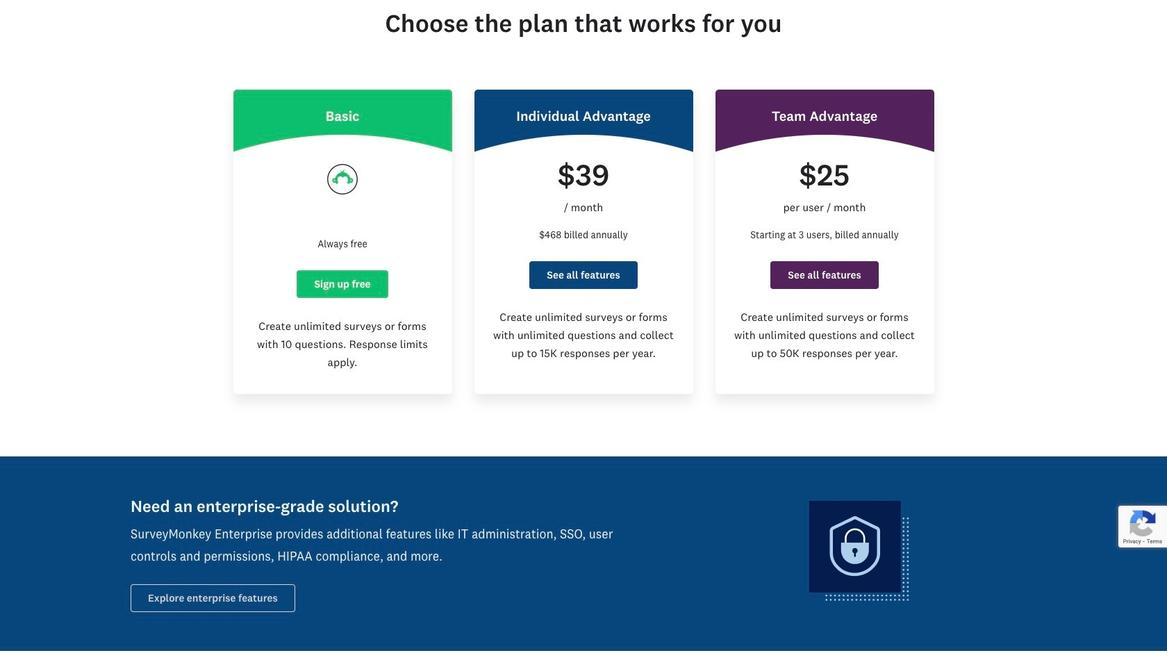 Task type: describe. For each thing, give the bounding box(es) containing it.
lock icon image
[[809, 501, 910, 602]]



Task type: vqa. For each thing, say whether or not it's contained in the screenshot.
1st "Products Icon" from left
no



